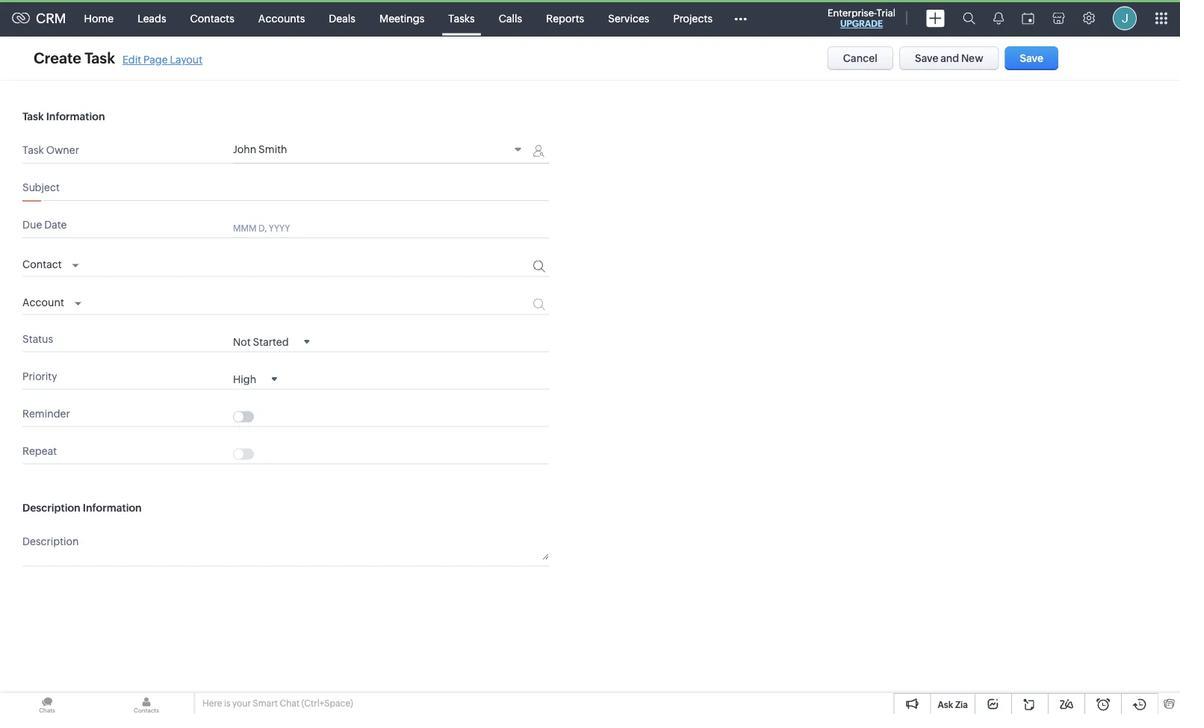 Task type: vqa. For each thing, say whether or not it's contained in the screenshot.
Services link
yes



Task type: describe. For each thing, give the bounding box(es) containing it.
meetings
[[379, 12, 425, 24]]

create menu element
[[917, 0, 954, 36]]

ask
[[938, 700, 953, 710]]

create task edit page layout
[[34, 50, 203, 67]]

services
[[608, 12, 650, 24]]

smith
[[259, 143, 287, 155]]

description for description information
[[22, 502, 80, 514]]

create menu image
[[926, 9, 945, 27]]

accounts link
[[246, 0, 317, 36]]

date
[[44, 219, 67, 231]]

here
[[202, 699, 222, 709]]

task owner
[[22, 144, 79, 156]]

status
[[22, 333, 53, 345]]

0 vertical spatial task
[[85, 50, 115, 67]]

Not Started field
[[233, 335, 310, 348]]

page
[[143, 54, 168, 66]]

chats image
[[0, 693, 94, 714]]

home link
[[72, 0, 126, 36]]

contact
[[22, 258, 62, 270]]

leads
[[138, 12, 166, 24]]

edit page layout link
[[123, 54, 203, 66]]

your
[[232, 699, 251, 709]]

services link
[[596, 0, 661, 36]]

task for task owner
[[22, 144, 44, 156]]

reports link
[[534, 0, 596, 36]]

not started
[[233, 336, 289, 348]]

information for description information
[[83, 502, 142, 514]]

High field
[[233, 372, 277, 385]]

signals element
[[985, 0, 1013, 37]]

information for task information
[[46, 111, 105, 123]]

profile image
[[1113, 6, 1137, 30]]

Contact field
[[22, 254, 79, 272]]

calls
[[499, 12, 522, 24]]

crm
[[36, 11, 66, 26]]

layout
[[170, 54, 203, 66]]

Other Modules field
[[725, 6, 757, 30]]



Task type: locate. For each thing, give the bounding box(es) containing it.
tasks link
[[437, 0, 487, 36]]

description for description
[[22, 535, 79, 547]]

2 description from the top
[[22, 535, 79, 547]]

0 vertical spatial description
[[22, 502, 80, 514]]

meetings link
[[367, 0, 437, 36]]

trial
[[877, 7, 896, 18]]

ask zia
[[938, 700, 968, 710]]

Account field
[[22, 293, 81, 311]]

high
[[233, 373, 256, 385]]

priority
[[22, 370, 57, 382]]

upgrade
[[840, 19, 883, 29]]

None button
[[828, 46, 894, 70], [899, 46, 999, 70], [1005, 46, 1059, 70], [828, 46, 894, 70], [899, 46, 999, 70], [1005, 46, 1059, 70]]

1 vertical spatial task
[[22, 111, 44, 123]]

crm link
[[12, 11, 66, 26]]

calls link
[[487, 0, 534, 36]]

zia
[[955, 700, 968, 710]]

deals
[[329, 12, 356, 24]]

description information
[[22, 502, 142, 514]]

task left owner at the left top of page
[[22, 144, 44, 156]]

subject
[[22, 182, 60, 193]]

task up task owner
[[22, 111, 44, 123]]

accounts
[[258, 12, 305, 24]]

leads link
[[126, 0, 178, 36]]

contacts link
[[178, 0, 246, 36]]

description
[[22, 502, 80, 514], [22, 535, 79, 547]]

is
[[224, 699, 231, 709]]

deals link
[[317, 0, 367, 36]]

home
[[84, 12, 114, 24]]

started
[[253, 336, 289, 348]]

reminder
[[22, 408, 70, 420]]

john smith
[[233, 143, 287, 155]]

profile element
[[1104, 0, 1146, 36]]

2 vertical spatial task
[[22, 144, 44, 156]]

description down repeat
[[22, 502, 80, 514]]

john
[[233, 143, 256, 155]]

contacts
[[190, 12, 234, 24]]

description down description information
[[22, 535, 79, 547]]

due
[[22, 219, 42, 231]]

projects link
[[661, 0, 725, 36]]

enterprise-
[[828, 7, 877, 18]]

information
[[46, 111, 105, 123], [83, 502, 142, 514]]

0 vertical spatial information
[[46, 111, 105, 123]]

task for task information
[[22, 111, 44, 123]]

create
[[34, 50, 81, 67]]

task left edit
[[85, 50, 115, 67]]

owner
[[46, 144, 79, 156]]

projects
[[673, 12, 713, 24]]

tasks
[[448, 12, 475, 24]]

search image
[[963, 12, 976, 25]]

signals image
[[994, 12, 1004, 25]]

edit
[[123, 54, 141, 66]]

task information
[[22, 111, 105, 123]]

reports
[[546, 12, 584, 24]]

account
[[22, 297, 64, 309]]

mmm d, yyyy text field
[[233, 222, 502, 234]]

None text field
[[233, 532, 549, 560]]

search element
[[954, 0, 985, 37]]

repeat
[[22, 445, 57, 457]]

John Smith field
[[233, 143, 527, 158]]

calendar image
[[1022, 12, 1035, 24]]

due date
[[22, 219, 67, 231]]

contacts image
[[99, 693, 193, 714]]

1 vertical spatial information
[[83, 502, 142, 514]]

1 vertical spatial description
[[22, 535, 79, 547]]

enterprise-trial upgrade
[[828, 7, 896, 29]]

smart
[[253, 699, 278, 709]]

task
[[85, 50, 115, 67], [22, 111, 44, 123], [22, 144, 44, 156]]

here is your smart chat (ctrl+space)
[[202, 699, 353, 709]]

chat
[[280, 699, 300, 709]]

(ctrl+space)
[[301, 699, 353, 709]]

not
[[233, 336, 251, 348]]

1 description from the top
[[22, 502, 80, 514]]



